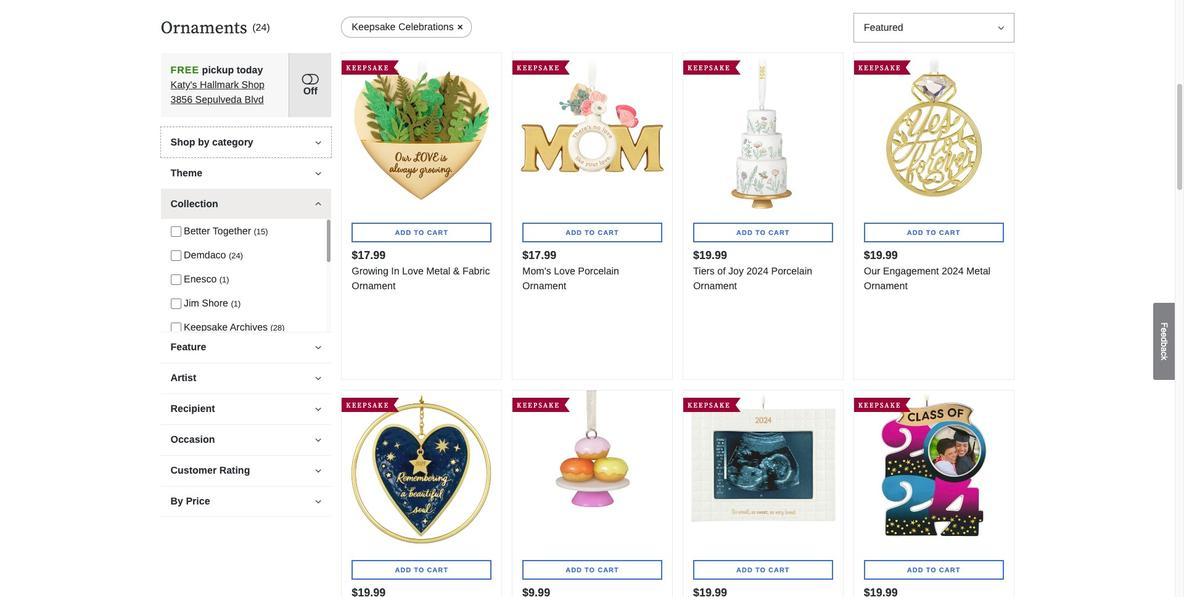 Task type: describe. For each thing, give the bounding box(es) containing it.
porcelain inside $17.99 mom's love porcelain ornament
[[578, 266, 620, 276]]

mom's love porcelain ornament link
[[523, 264, 663, 294]]

$19.99 our engagement 2024 metal ornament
[[864, 249, 991, 291]]

angle down image for shop by category
[[315, 137, 322, 147]]

jim shore (1)
[[184, 298, 241, 308]]

katy's
[[171, 79, 197, 90]]

to for 2nd $17.99 article from right
[[414, 229, 425, 236]]

add to cart for 2nd $17.99 article from left
[[566, 229, 619, 236]]

ornaments banner
[[161, 17, 332, 39]]

2024 inside $19.99 tiers of joy 2024 porcelain ornament
[[747, 266, 769, 276]]

by price tab
[[161, 486, 332, 516]]

pickup
[[202, 65, 234, 75]]

b
[[1160, 342, 1170, 347]]

cart for 2nd $17.99 article from right
[[427, 229, 449, 236]]

add to cart for second add to cart article from left
[[566, 566, 619, 574]]

shore
[[202, 298, 228, 308]]

recipient tab
[[161, 393, 332, 424]]

better
[[184, 226, 210, 236]]

occasion tab
[[161, 424, 332, 455]]

love inside the $17.99 growing in love metal & fabric ornament
[[402, 266, 424, 276]]

growing
[[352, 266, 389, 276]]

enesco (1)
[[184, 274, 229, 284]]

f
[[1160, 322, 1170, 328]]

f e e d b a c k
[[1160, 322, 1170, 360]]

archives
[[230, 322, 268, 332]]

angle down image for occasion
[[315, 435, 322, 445]]

add to cart for 4th add to cart article from right
[[395, 566, 449, 574]]

shop inside free pickup today katy's hallmark shop 3856 sepulveda blvd
[[242, 79, 265, 90]]

Enesco checkbox
[[171, 274, 181, 285]]

shop by category
[[171, 137, 253, 147]]

by
[[198, 137, 210, 147]]

off
[[303, 85, 318, 96]]

(1) inside enesco (1)
[[220, 275, 229, 284]]

keepsake celebrations button
[[341, 17, 472, 38]]

ornament inside $17.99 mom's love porcelain ornament
[[523, 281, 567, 291]]

Jim Shore checkbox
[[171, 299, 181, 309]]

article containing collection
[[161, 189, 332, 508]]

demdaco (24)
[[184, 250, 243, 260]]

(24) for ornaments
[[253, 22, 270, 33]]

add to cart button for 4th add to cart article from right
[[352, 560, 492, 580]]

Better Together checkbox
[[171, 226, 181, 237]]

price
[[186, 496, 210, 506]]

in
[[391, 266, 400, 276]]

add to cart for 2nd $17.99 article from right
[[395, 229, 449, 236]]

recipient
[[171, 403, 215, 414]]

ornaments
[[161, 17, 247, 39]]

ornament inside $19.99 tiers of joy 2024 porcelain ornament
[[694, 281, 737, 291]]

customer
[[171, 465, 217, 476]]

$17.99 mom's love porcelain ornament
[[523, 249, 620, 291]]

fabric
[[463, 266, 490, 276]]

add to cart button for second add to cart article from left
[[523, 560, 663, 580]]

by
[[171, 496, 183, 506]]

keepsake for keepsake archives (28)
[[184, 322, 228, 332]]

keepsake celebrations
[[352, 22, 457, 32]]

love inside $17.99 mom's love porcelain ornament
[[554, 266, 576, 276]]

product list element
[[341, 52, 1015, 597]]

our engagement 2024 metal ornament link
[[864, 264, 1004, 294]]

ornaments (24)
[[161, 17, 270, 39]]

free pickup today katy's hallmark shop 3856 sepulveda blvd
[[171, 65, 265, 105]]

icon image
[[302, 71, 319, 86]]

joy
[[729, 266, 744, 276]]

sepulveda
[[195, 94, 242, 105]]

(28)
[[271, 323, 285, 332]]

of
[[718, 266, 726, 276]]

to for 4th add to cart article
[[927, 566, 937, 574]]

category
[[212, 137, 253, 147]]

add to cart for second add to cart article from the right
[[737, 566, 790, 574]]

1 $17.99 article from the left
[[341, 52, 502, 380]]

theme
[[171, 168, 202, 178]]

enesco
[[184, 274, 217, 284]]

to for 2nd $17.99 article from left
[[585, 229, 596, 236]]

angle down image for collection
[[315, 199, 322, 209]]

add to cart button for 1st $19.99 article from the left
[[694, 223, 834, 242]]

c
[[1160, 352, 1170, 356]]

angle down image inside recipient tab
[[315, 404, 322, 414]]

to for 4th add to cart article from right
[[414, 566, 425, 574]]

angle down image for price
[[315, 496, 322, 506]]

porcelain inside $19.99 tiers of joy 2024 porcelain ornament
[[772, 266, 813, 276]]

2 $19.99 article from the left
[[854, 52, 1015, 380]]

customer rating
[[171, 465, 250, 476]]

demdaco
[[184, 250, 226, 260]]

1 add to cart article from the left
[[341, 390, 502, 597]]

1 $19.99 article from the left
[[683, 52, 844, 380]]

$17.99 for $17.99 growing in love metal & fabric ornament
[[352, 249, 386, 261]]

rating
[[219, 465, 250, 476]]

growing in love metal & fabric ornament link
[[352, 264, 492, 294]]



Task type: vqa. For each thing, say whether or not it's contained in the screenshot.
2nd E from the bottom
yes



Task type: locate. For each thing, give the bounding box(es) containing it.
$17.99 up mom's
[[523, 249, 557, 261]]

1 $19.99 from the left
[[694, 249, 728, 261]]

4 ornament from the left
[[864, 281, 908, 291]]

congrats, grad! 2024 porcelain photo frame ornament, image
[[855, 390, 1014, 550], [855, 390, 1014, 550]]

0 horizontal spatial (24)
[[229, 251, 243, 260]]

free
[[171, 65, 199, 75]]

our
[[864, 266, 881, 276]]

1 porcelain from the left
[[578, 266, 620, 276]]

1 horizontal spatial $17.99
[[523, 249, 557, 261]]

(24)
[[253, 22, 270, 33], [229, 251, 243, 260]]

0 horizontal spatial $17.99 article
[[341, 52, 502, 380]]

2 e from the top
[[1160, 332, 1170, 337]]

1 horizontal spatial metal
[[967, 266, 991, 276]]

angle down image for artist
[[315, 373, 322, 383]]

to for second add to cart article from left
[[585, 566, 596, 574]]

cart for 2nd $17.99 article from left
[[598, 229, 619, 236]]

0 vertical spatial (1)
[[220, 275, 229, 284]]

$19.99 for $19.99 tiers of joy 2024 porcelain ornament
[[694, 249, 728, 261]]

1 love from the left
[[402, 266, 424, 276]]

shop left by
[[171, 137, 195, 147]]

shop by category tab
[[161, 127, 332, 157]]

Demdaco checkbox
[[171, 250, 181, 261]]

2 angle down image from the top
[[315, 168, 322, 178]]

cart
[[427, 229, 449, 236], [598, 229, 619, 236], [769, 229, 790, 236], [940, 229, 961, 236], [427, 566, 449, 574], [598, 566, 619, 574], [769, 566, 790, 574], [940, 566, 961, 574]]

2 2024 from the left
[[942, 266, 964, 276]]

hallmark
[[200, 79, 239, 90]]

k
[[1160, 356, 1170, 360]]

mom's love porcelain ornament, image
[[513, 53, 673, 213], [513, 53, 673, 213]]

e
[[1160, 328, 1170, 332], [1160, 332, 1170, 337]]

keepsake inside collection filters element
[[184, 322, 228, 332]]

(1) right shore
[[231, 299, 241, 308]]

better together (15)
[[184, 226, 268, 236]]

(15)
[[254, 227, 268, 236]]

porcelain
[[578, 266, 620, 276], [772, 266, 813, 276]]

1 horizontal spatial (1)
[[231, 299, 241, 308]]

&
[[453, 266, 460, 276]]

1 horizontal spatial porcelain
[[772, 266, 813, 276]]

angle down image inside theme tab
[[315, 168, 322, 178]]

f e e d b a c k button
[[1154, 303, 1176, 380]]

love right in
[[402, 266, 424, 276]]

angle down image inside occasion tab
[[315, 435, 322, 445]]

$17.99 for $17.99 mom's love porcelain ornament
[[523, 249, 557, 261]]

angle down image for theme
[[315, 168, 322, 178]]

keepsake archives (28)
[[184, 322, 285, 332]]

(24) up the today
[[253, 22, 270, 33]]

$17.99 article
[[341, 52, 502, 380], [512, 52, 673, 380]]

keepsake for keepsake celebrations
[[352, 22, 396, 32]]

0 horizontal spatial love
[[402, 266, 424, 276]]

angle down image for feature
[[315, 342, 322, 352]]

0 vertical spatial angle down image
[[315, 404, 322, 414]]

1 vertical spatial shop
[[171, 137, 195, 147]]

tiers of joy 2024 porcelain ornament, image
[[684, 53, 843, 213], [684, 53, 843, 213]]

metal inside the $17.99 growing in love metal & fabric ornament
[[427, 266, 451, 276]]

add to cart article
[[341, 390, 502, 597], [512, 390, 673, 597], [683, 390, 844, 597], [854, 390, 1015, 597]]

tab list
[[161, 127, 332, 517]]

ornament down mom's
[[523, 281, 567, 291]]

3 ornament from the left
[[694, 281, 737, 291]]

0 vertical spatial (24)
[[253, 22, 270, 33]]

0 horizontal spatial 2024
[[747, 266, 769, 276]]

2024 inside $19.99 our engagement 2024 metal ornament
[[942, 266, 964, 276]]

$19.99 inside $19.99 our engagement 2024 metal ornament
[[864, 249, 898, 262]]

$17.99
[[352, 249, 386, 261], [523, 249, 557, 261]]

artist tab
[[161, 363, 332, 393]]

angle down image for rating
[[315, 466, 322, 476]]

0 horizontal spatial (1)
[[220, 275, 229, 284]]

$19.99 inside $19.99 tiers of joy 2024 porcelain ornament
[[694, 249, 728, 261]]

$19.99 article
[[683, 52, 844, 380], [854, 52, 1015, 380]]

shop inside tab
[[171, 137, 195, 147]]

0 vertical spatial shop
[[242, 79, 265, 90]]

2 angle down image from the top
[[315, 466, 322, 476]]

add to cart button
[[352, 223, 492, 242], [523, 223, 663, 242], [694, 223, 834, 242], [864, 223, 1004, 242], [352, 560, 492, 580], [523, 560, 663, 580], [694, 560, 834, 580], [864, 560, 1004, 580]]

(24) for demdaco
[[229, 251, 243, 260]]

artist
[[171, 372, 196, 383]]

cart for second add to cart article from the right
[[769, 566, 790, 574]]

occasion
[[171, 434, 215, 445]]

angle down image inside collection tab
[[315, 199, 322, 209]]

add to cart button for 2nd $17.99 article from right
[[352, 223, 492, 242]]

together
[[213, 226, 251, 236]]

metal inside $19.99 our engagement 2024 metal ornament
[[967, 266, 991, 276]]

keepsake down jim shore (1)
[[184, 322, 228, 332]]

2024 right "joy"
[[747, 266, 769, 276]]

1 vertical spatial (24)
[[229, 251, 243, 260]]

cart for 4th add to cart article from right
[[427, 566, 449, 574]]

angle down image inside customer rating tab
[[315, 466, 322, 476]]

4 add to cart article from the left
[[854, 390, 1015, 597]]

$17.99 inside $17.99 mom's love porcelain ornament
[[523, 249, 557, 261]]

2 porcelain from the left
[[772, 266, 813, 276]]

1 e from the top
[[1160, 328, 1170, 332]]

0 horizontal spatial shop
[[171, 137, 195, 147]]

customer rating tab
[[161, 455, 332, 485]]

mini let's celebrate! porcelain ornament, 1", image
[[513, 390, 673, 550], [513, 390, 673, 550]]

2 metal from the left
[[967, 266, 991, 276]]

3 angle down image from the top
[[315, 496, 322, 506]]

1 metal from the left
[[427, 266, 451, 276]]

$19.99 for $19.99 our engagement 2024 metal ornament
[[864, 249, 898, 262]]

2 $17.99 article from the left
[[512, 52, 673, 380]]

tiers of joy 2024 porcelain ornament link
[[694, 264, 834, 294]]

Keepsake Archives checkbox
[[171, 323, 181, 333]]

3 angle down image from the top
[[315, 199, 322, 209]]

2 ornament from the left
[[523, 281, 567, 291]]

(24) down together
[[229, 251, 243, 260]]

tiers
[[694, 266, 715, 276]]

add to cart
[[395, 229, 449, 236], [566, 229, 619, 236], [737, 229, 790, 236], [908, 229, 961, 236], [395, 566, 449, 574], [566, 566, 619, 574], [737, 566, 790, 574], [908, 566, 961, 574]]

metal for $17.99
[[427, 266, 451, 276]]

$17.99 growing in love metal & fabric ornament
[[352, 249, 490, 291]]

2024
[[747, 266, 769, 276], [942, 266, 964, 276]]

2 love from the left
[[554, 266, 576, 276]]

(1) inside jim shore (1)
[[231, 299, 241, 308]]

4 angle down image from the top
[[315, 342, 322, 352]]

growing in love metal & fabric ornament, image
[[342, 53, 502, 213], [342, 53, 502, 213]]

(24) inside ornaments (24)
[[253, 22, 270, 33]]

$19.99
[[694, 249, 728, 261], [864, 249, 898, 262]]

add to cart button for 4th add to cart article
[[864, 560, 1004, 580]]

ornaments section
[[161, 13, 332, 597]]

ornament down "growing"
[[352, 281, 396, 291]]

keepsake inside button
[[352, 22, 396, 32]]

angle down image
[[315, 137, 322, 147], [315, 168, 322, 178], [315, 199, 322, 209], [315, 342, 322, 352], [315, 373, 322, 383], [315, 435, 322, 445]]

$19.99 tiers of joy 2024 porcelain ornament
[[694, 249, 813, 291]]

ornament inside the $17.99 growing in love metal & fabric ornament
[[352, 281, 396, 291]]

ornament down of
[[694, 281, 737, 291]]

1 horizontal spatial love
[[554, 266, 576, 276]]

add to cart button for second add to cart article from the right
[[694, 560, 834, 580]]

angle down image inside feature tab
[[315, 342, 322, 352]]

metal
[[427, 266, 451, 276], [967, 266, 991, 276]]

love
[[402, 266, 424, 276], [554, 266, 576, 276]]

a
[[1160, 347, 1170, 352]]

$19.99 up the tiers
[[694, 249, 728, 261]]

by price
[[171, 496, 210, 506]]

katy's hallmark shop 3856 sepulveda blvd link
[[171, 79, 265, 105]]

jim
[[184, 298, 199, 308]]

e up b
[[1160, 332, 1170, 337]]

ornament inside $19.99 our engagement 2024 metal ornament
[[864, 281, 908, 291]]

angle down image inside artist 'tab'
[[315, 373, 322, 383]]

collection
[[171, 198, 218, 209]]

to
[[414, 229, 425, 236], [585, 229, 596, 236], [756, 229, 766, 236], [927, 229, 937, 236], [414, 566, 425, 574], [585, 566, 596, 574], [756, 566, 766, 574], [927, 566, 937, 574]]

$17.99 inside the $17.99 growing in love metal & fabric ornament
[[352, 249, 386, 261]]

(1)
[[220, 275, 229, 284], [231, 299, 241, 308]]

$19.99 up our
[[864, 249, 898, 262]]

1 horizontal spatial $17.99 article
[[512, 52, 673, 380]]

1 horizontal spatial keepsake
[[352, 22, 396, 32]]

e up d
[[1160, 328, 1170, 332]]

1 vertical spatial (1)
[[231, 299, 241, 308]]

our engagement 2024 metal ornament, image
[[855, 53, 1014, 213], [855, 53, 1014, 213]]

2024 right engagement at the right of the page
[[942, 266, 964, 276]]

add to cart button for 2nd $17.99 article from left
[[523, 223, 663, 242]]

keepsake
[[352, 22, 396, 32], [184, 322, 228, 332]]

1 vertical spatial angle down image
[[315, 466, 322, 476]]

0 horizontal spatial $17.99
[[352, 249, 386, 261]]

2 add to cart article from the left
[[512, 390, 673, 597]]

blvd
[[245, 94, 264, 105]]

1 horizontal spatial 2024
[[942, 266, 964, 276]]

shop
[[242, 79, 265, 90], [171, 137, 195, 147]]

so very loved 2024 porcelain photo frame ornament, image
[[684, 390, 843, 550], [684, 390, 843, 550]]

1 ornament from the left
[[352, 281, 396, 291]]

add
[[395, 229, 412, 236], [566, 229, 583, 236], [737, 229, 753, 236], [908, 229, 924, 236], [395, 566, 412, 574], [566, 566, 583, 574], [737, 566, 753, 574], [908, 566, 924, 574]]

1 $17.99 from the left
[[352, 249, 386, 261]]

engagement
[[884, 266, 940, 276]]

metal for $19.99
[[967, 266, 991, 276]]

6 angle down image from the top
[[315, 435, 322, 445]]

3 add to cart article from the left
[[683, 390, 844, 597]]

celebrations
[[399, 22, 454, 32]]

3856
[[171, 94, 193, 105]]

shop up blvd on the top
[[242, 79, 265, 90]]

theme tab
[[161, 158, 332, 188]]

ornament down our
[[864, 281, 908, 291]]

(24) inside demdaco (24)
[[229, 251, 243, 260]]

2 vertical spatial angle down image
[[315, 496, 322, 506]]

0 horizontal spatial metal
[[427, 266, 451, 276]]

0 horizontal spatial porcelain
[[578, 266, 620, 276]]

1 horizontal spatial $19.99 article
[[854, 52, 1015, 380]]

0 horizontal spatial $19.99 article
[[683, 52, 844, 380]]

add to cart for 4th add to cart article
[[908, 566, 961, 574]]

(1) right enesco on the left top
[[220, 275, 229, 284]]

angle down image inside by price tab
[[315, 496, 322, 506]]

5 angle down image from the top
[[315, 373, 322, 383]]

angle down image
[[315, 404, 322, 414], [315, 466, 322, 476], [315, 496, 322, 506]]

feature tab
[[161, 332, 332, 362]]

1 horizontal spatial $19.99
[[864, 249, 898, 262]]

ornament
[[352, 281, 396, 291], [523, 281, 567, 291], [694, 281, 737, 291], [864, 281, 908, 291]]

remembering a beautiful soul 2024 metal ornament, image
[[342, 390, 502, 550], [342, 390, 502, 550]]

1 horizontal spatial (24)
[[253, 22, 270, 33]]

article
[[161, 189, 332, 508]]

1 angle down image from the top
[[315, 404, 322, 414]]

keepsake left celebrations
[[352, 22, 396, 32]]

0 horizontal spatial keepsake
[[184, 322, 228, 332]]

1 vertical spatial keepsake
[[184, 322, 228, 332]]

1 2024 from the left
[[747, 266, 769, 276]]

angle down image inside shop by category tab
[[315, 137, 322, 147]]

add to cart button for 1st $19.99 article from the right
[[864, 223, 1004, 242]]

$17.99 up "growing"
[[352, 249, 386, 261]]

tab list containing shop by category
[[161, 127, 332, 517]]

collection tab
[[161, 189, 332, 219]]

love right mom's
[[554, 266, 576, 276]]

to for second add to cart article from the right
[[756, 566, 766, 574]]

1 angle down image from the top
[[315, 137, 322, 147]]

0 vertical spatial keepsake
[[352, 22, 396, 32]]

mom's
[[523, 266, 552, 276]]

d
[[1160, 337, 1170, 342]]

2 $17.99 from the left
[[523, 249, 557, 261]]

0 horizontal spatial $19.99
[[694, 249, 728, 261]]

cart for 4th add to cart article
[[940, 566, 961, 574]]

feature
[[171, 342, 206, 352]]

today
[[237, 65, 263, 75]]

1 horizontal spatial shop
[[242, 79, 265, 90]]

cart for second add to cart article from left
[[598, 566, 619, 574]]

2 $19.99 from the left
[[864, 249, 898, 262]]

collection filters element
[[161, 219, 327, 508]]



